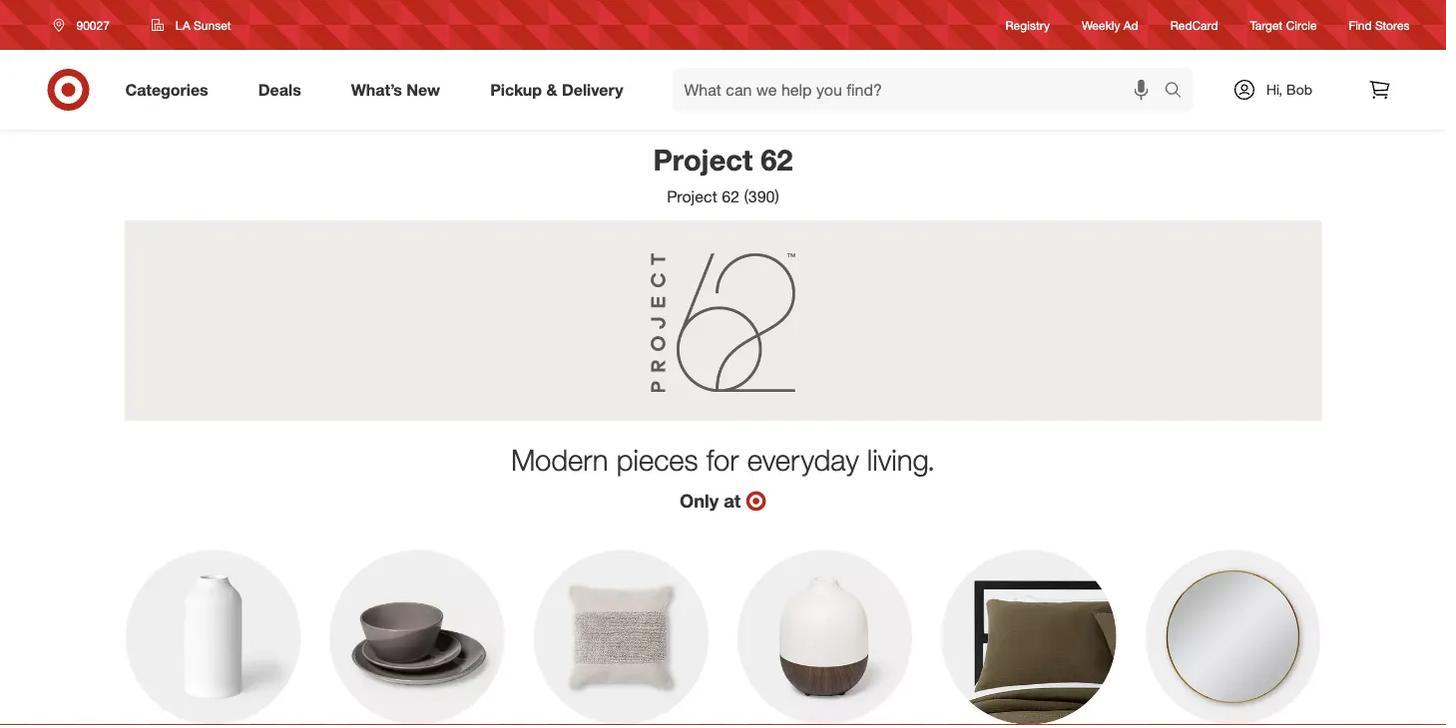 Task type: describe. For each thing, give the bounding box(es) containing it.
pieces
[[617, 442, 699, 478]]

circle
[[1287, 17, 1317, 32]]

at
[[724, 490, 741, 512]]

delivery
[[562, 80, 624, 99]]

0 vertical spatial project
[[653, 142, 753, 177]]

pickup & delivery
[[490, 80, 624, 99]]

90027
[[76, 17, 110, 32]]

What can we help you find? suggestions appear below search field
[[672, 68, 1170, 112]]

1 vertical spatial project
[[667, 187, 718, 207]]

1 horizontal spatial 62
[[761, 142, 793, 177]]

la sunset button
[[139, 7, 244, 43]]

weekly ad
[[1082, 17, 1139, 32]]

pickup
[[490, 80, 542, 99]]

sunset
[[194, 17, 231, 32]]

weekly
[[1082, 17, 1121, 32]]

registry
[[1006, 17, 1050, 32]]

ad
[[1124, 17, 1139, 32]]

la
[[176, 17, 190, 32]]

registry link
[[1006, 16, 1050, 34]]

what's new link
[[334, 68, 465, 112]]

target circle link
[[1251, 16, 1317, 34]]

for
[[707, 442, 739, 478]]

redcard link
[[1171, 16, 1219, 34]]

find
[[1349, 17, 1372, 32]]

what's
[[351, 80, 402, 99]]

la sunset
[[176, 17, 231, 32]]

0 horizontal spatial 62
[[722, 187, 740, 207]]

find stores
[[1349, 17, 1410, 32]]



Task type: locate. For each thing, give the bounding box(es) containing it.
project left (390)
[[667, 187, 718, 207]]

project
[[653, 142, 753, 177], [667, 187, 718, 207]]

target
[[1251, 17, 1283, 32]]

project up (390)
[[653, 142, 753, 177]]

deals link
[[241, 68, 326, 112]]

weekly ad link
[[1082, 16, 1139, 34]]

62
[[761, 142, 793, 177], [722, 187, 740, 207]]

search
[[1156, 82, 1204, 101]]

&
[[547, 80, 558, 99]]

deals
[[258, 80, 301, 99]]

target circle
[[1251, 17, 1317, 32]]

redcard
[[1171, 17, 1219, 32]]

(390)
[[744, 187, 779, 207]]

everyday
[[748, 442, 859, 478]]

new
[[407, 80, 440, 99]]

1 vertical spatial 62
[[722, 187, 740, 207]]

categories
[[125, 80, 208, 99]]

62 up (390)
[[761, 142, 793, 177]]

only at ◎
[[680, 490, 767, 512]]

modern
[[511, 442, 609, 478]]

bob
[[1287, 81, 1313, 98]]

◎
[[746, 490, 767, 512]]

project 62 project 62 (390)
[[653, 142, 793, 207]]

only
[[680, 490, 719, 512]]

0 vertical spatial 62
[[761, 142, 793, 177]]

pickup & delivery link
[[473, 68, 648, 112]]

62 left (390)
[[722, 187, 740, 207]]

categories link
[[108, 68, 233, 112]]

hi, bob
[[1267, 81, 1313, 98]]

living.
[[867, 442, 936, 478]]

find stores link
[[1349, 16, 1410, 34]]

90027 button
[[40, 7, 131, 43]]

project 62 logo image
[[124, 220, 1322, 520]]

what's new
[[351, 80, 440, 99]]

search button
[[1156, 68, 1204, 116]]

hi,
[[1267, 81, 1283, 98]]

modern pieces for everyday living.
[[511, 442, 936, 478]]

stores
[[1376, 17, 1410, 32]]



Task type: vqa. For each thing, say whether or not it's contained in the screenshot.
"Report" button related to You
no



